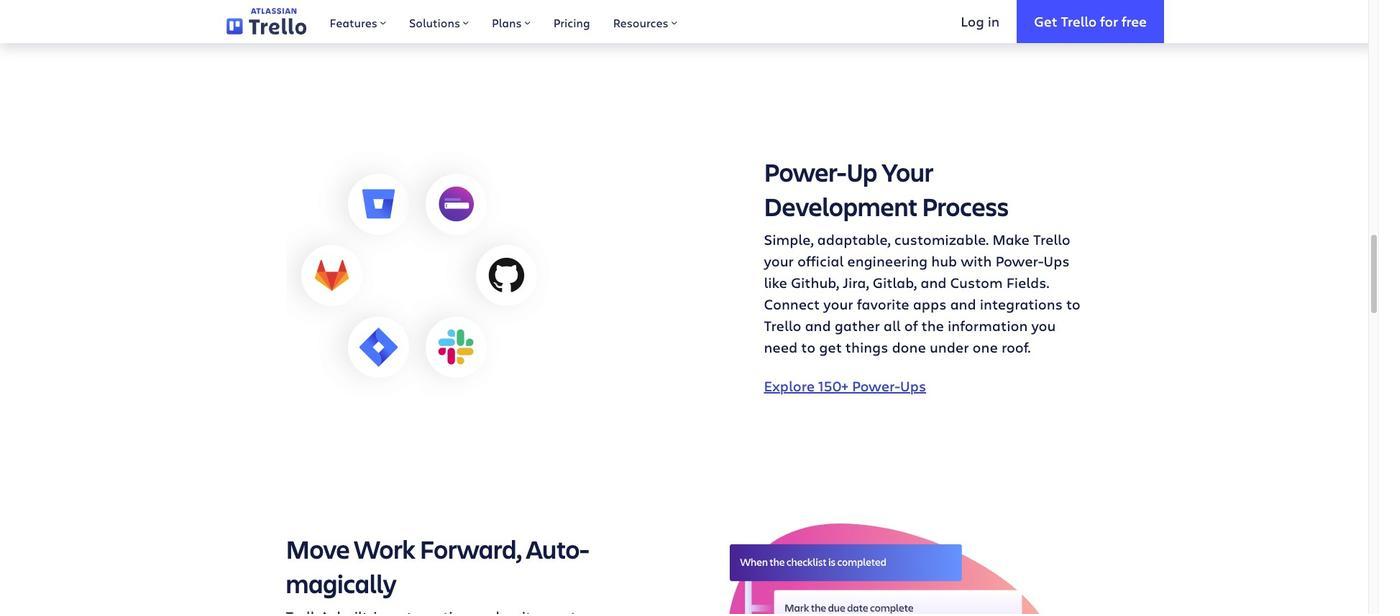 Task type: locate. For each thing, give the bounding box(es) containing it.
explore 150+ power-ups link
[[764, 377, 926, 396]]

gather
[[835, 316, 880, 336]]

make
[[993, 230, 1030, 249]]

solutions
[[409, 15, 460, 30]]

2 horizontal spatial and
[[950, 295, 976, 314]]

power-
[[764, 155, 847, 189], [996, 252, 1044, 271], [852, 377, 900, 396]]

explore 150+ power-ups
[[764, 377, 926, 396]]

to right integrations
[[1066, 295, 1081, 314]]

like
[[764, 273, 787, 293]]

1 horizontal spatial your
[[824, 295, 853, 314]]

power- up simple,
[[764, 155, 847, 189]]

engineering
[[847, 252, 928, 271]]

trello up need
[[764, 316, 801, 336]]

1 vertical spatial ups
[[900, 377, 926, 396]]

power- up fields.
[[996, 252, 1044, 271]]

0 vertical spatial to
[[1066, 295, 1081, 314]]

1 horizontal spatial power-
[[852, 377, 900, 396]]

1 vertical spatial and
[[950, 295, 976, 314]]

2 vertical spatial power-
[[852, 377, 900, 396]]

official
[[798, 252, 844, 271]]

ups down done on the bottom right of the page
[[900, 377, 926, 396]]

information
[[948, 316, 1028, 336]]

your down jira,
[[824, 295, 853, 314]]

1 vertical spatial to
[[801, 338, 816, 357]]

magically
[[286, 567, 397, 602]]

1 vertical spatial your
[[824, 295, 853, 314]]

favorite
[[857, 295, 909, 314]]

1 vertical spatial power-
[[996, 252, 1044, 271]]

to left get
[[801, 338, 816, 357]]

0 vertical spatial and
[[921, 273, 947, 293]]

trello left 'for'
[[1061, 12, 1097, 30]]

trello
[[1061, 12, 1097, 30], [1033, 230, 1071, 249], [764, 316, 801, 336]]

free
[[1122, 12, 1147, 30]]

simple,
[[764, 230, 814, 249]]

2 vertical spatial and
[[805, 316, 831, 336]]

forward,
[[420, 532, 522, 567]]

one
[[973, 338, 998, 357]]

ups up fields.
[[1044, 252, 1070, 271]]

0 vertical spatial ups
[[1044, 252, 1070, 271]]

and
[[921, 273, 947, 293], [950, 295, 976, 314], [805, 316, 831, 336]]

a graphic illustrating some of the apps and power-ups important to engineers that trello connects with. image
[[286, 143, 552, 409]]

and down custom
[[950, 295, 976, 314]]

trello right make
[[1033, 230, 1071, 249]]

pricing link
[[542, 0, 602, 43]]

ups
[[1044, 252, 1070, 271], [900, 377, 926, 396]]

and up get
[[805, 316, 831, 336]]

power-up your development process simple, adaptable, customizable. make trello your official engineering hub with power-ups like github, jira, gitlab, and custom fields. connect your favorite apps and integrations to trello and gather all of the information you need to get things done under one roof.
[[764, 155, 1081, 357]]

150+
[[818, 377, 849, 396]]

move
[[286, 532, 350, 567]]

0 vertical spatial power-
[[764, 155, 847, 189]]

resources
[[613, 15, 669, 30]]

0 horizontal spatial ups
[[900, 377, 926, 396]]

your
[[764, 252, 794, 271], [824, 295, 853, 314]]

1 horizontal spatial and
[[921, 273, 947, 293]]

development
[[764, 189, 918, 224]]

auto-
[[526, 532, 589, 567]]

with
[[961, 252, 992, 271]]

gitlab,
[[873, 273, 917, 293]]

integrations
[[980, 295, 1063, 314]]

0 vertical spatial trello
[[1061, 12, 1097, 30]]

connect
[[764, 295, 820, 314]]

0 horizontal spatial your
[[764, 252, 794, 271]]

and up the apps on the right
[[921, 273, 947, 293]]

fields.
[[1007, 273, 1049, 293]]

to
[[1066, 295, 1081, 314], [801, 338, 816, 357]]

1 vertical spatial trello
[[1033, 230, 1071, 249]]

power- down things
[[852, 377, 900, 396]]

move work forward, auto- magically
[[286, 532, 589, 602]]

1 horizontal spatial ups
[[1044, 252, 1070, 271]]

up
[[847, 155, 878, 189]]

your up like
[[764, 252, 794, 271]]

things
[[846, 338, 888, 357]]

work
[[354, 532, 416, 567]]

resources button
[[602, 0, 689, 43]]

2 horizontal spatial power-
[[996, 252, 1044, 271]]

log
[[961, 12, 984, 30]]

an illustration showing timeline view. image
[[696, 0, 1083, 28]]

customizable.
[[894, 230, 989, 249]]

plans
[[492, 15, 522, 30]]



Task type: vqa. For each thing, say whether or not it's contained in the screenshot.
UP on the right
yes



Task type: describe. For each thing, give the bounding box(es) containing it.
jira,
[[843, 273, 869, 293]]

log in
[[961, 12, 1000, 30]]

the
[[922, 316, 944, 336]]

of
[[904, 316, 918, 336]]

pricing
[[553, 15, 590, 30]]

done
[[892, 338, 926, 357]]

custom
[[950, 273, 1003, 293]]

in
[[988, 12, 1000, 30]]

you
[[1032, 316, 1056, 336]]

features button
[[318, 0, 398, 43]]

get trello for free link
[[1017, 0, 1164, 43]]

get
[[819, 338, 842, 357]]

process
[[922, 189, 1009, 224]]

solutions button
[[398, 0, 480, 43]]

features
[[330, 15, 378, 30]]

hub
[[931, 252, 957, 271]]

adaptable,
[[817, 230, 891, 249]]

all
[[884, 316, 901, 336]]

1 horizontal spatial to
[[1066, 295, 1081, 314]]

github,
[[791, 273, 839, 293]]

2 vertical spatial trello
[[764, 316, 801, 336]]

0 vertical spatial your
[[764, 252, 794, 271]]

0 horizontal spatial and
[[805, 316, 831, 336]]

get
[[1034, 12, 1058, 30]]

log in link
[[944, 0, 1017, 43]]

explore
[[764, 377, 815, 396]]

apps
[[913, 295, 947, 314]]

atlassian trello image
[[227, 8, 307, 35]]

ups inside power-up your development process simple, adaptable, customizable. make trello your official engineering hub with power-ups like github, jira, gitlab, and custom fields. connect your favorite apps and integrations to trello and gather all of the information you need to get things done under one roof.
[[1044, 252, 1070, 271]]

0 horizontal spatial to
[[801, 338, 816, 357]]

plans button
[[480, 0, 542, 43]]

need
[[764, 338, 798, 357]]

for
[[1100, 12, 1118, 30]]

roof.
[[1002, 338, 1031, 357]]

0 horizontal spatial power-
[[764, 155, 847, 189]]

under
[[930, 338, 969, 357]]

an image showing an example of automation on a trello board image
[[728, 524, 1050, 615]]

your
[[882, 155, 934, 189]]

get trello for free
[[1034, 12, 1147, 30]]



